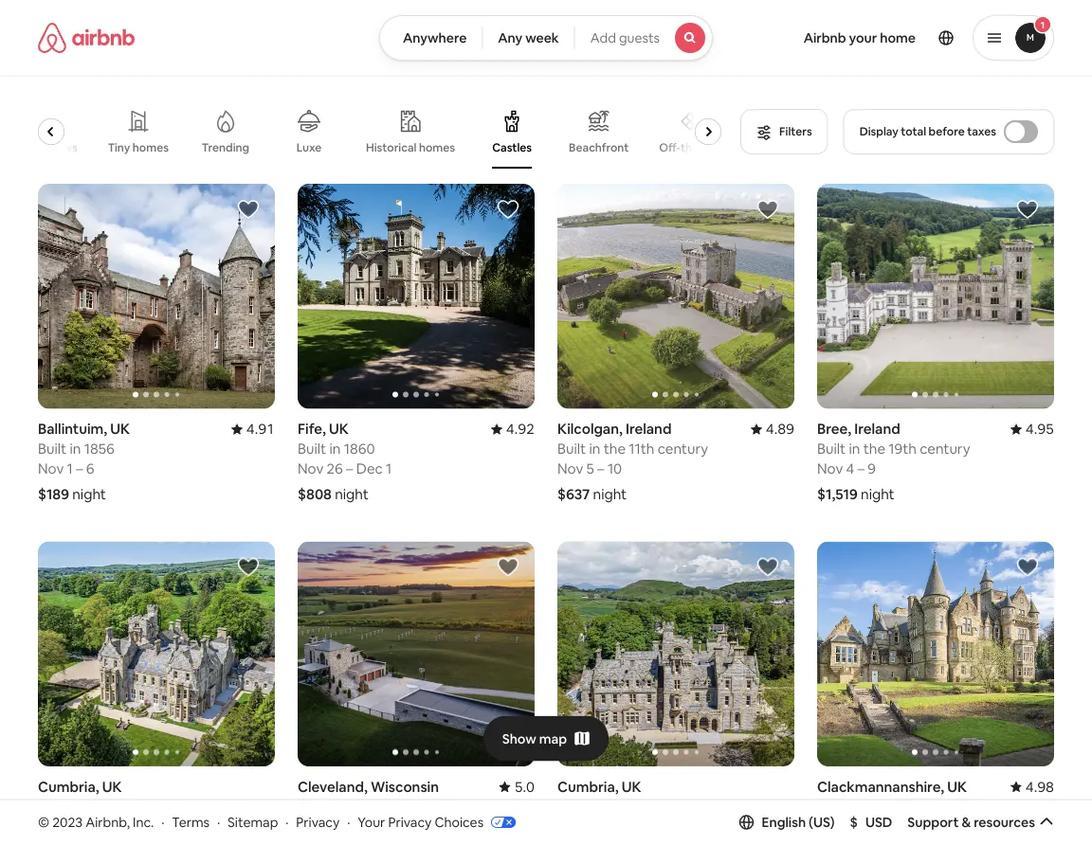 Task type: describe. For each thing, give the bounding box(es) containing it.
clackmannanshire, uk built in 1890 nov 7 – 12
[[818, 778, 968, 837]]

terms link
[[172, 814, 210, 831]]

2013
[[344, 798, 374, 817]]

4.89
[[766, 420, 795, 439]]

4.89 out of 5 average rating image
[[751, 420, 795, 439]]

1890
[[864, 798, 895, 817]]

privacy inside 'link'
[[388, 814, 432, 831]]

uk for fife, uk built in 1860 nov 26 – dec 1 $808 night
[[329, 420, 349, 439]]

ballintuim, uk built in 1856 nov 1 – 6 $189 night
[[38, 420, 130, 504]]

cleveland, wisconsin built in 2013 nov 26 – dec 1
[[298, 778, 439, 837]]

5.0 out of 5 average rating image
[[500, 778, 535, 797]]

cumbria, for cumbria, uk 4,733 miles away
[[558, 778, 619, 797]]

2023
[[52, 814, 83, 831]]

show map button
[[483, 717, 609, 762]]

nov for cleveland, wisconsin built in 2013 nov 26 – dec 1
[[298, 818, 324, 837]]

homes for tiny homes
[[133, 140, 169, 155]]

in for night
[[70, 440, 81, 459]]

cumbria, uk 4,733 miles away dec 22 – 27
[[38, 778, 146, 837]]

nov for ballintuim, uk built in 1856 nov 1 – 6 $189 night
[[38, 460, 64, 478]]

1 privacy from the left
[[296, 814, 340, 831]]

clackmannanshire,
[[818, 778, 945, 797]]

in for 10
[[589, 440, 601, 459]]

show
[[502, 731, 537, 748]]

ballintuim,
[[38, 420, 107, 439]]

built for built in the 19th century
[[818, 440, 846, 459]]

– for cleveland, wisconsin built in 2013 nov 26 – dec 1
[[346, 818, 353, 837]]

4,733 for cumbria, uk 4,733 miles away dec 22 – 27
[[38, 798, 72, 817]]

fife, uk built in 1860 nov 26 – dec 1 $808 night
[[298, 420, 392, 504]]

1 inside 'dropdown button'
[[1041, 18, 1045, 31]]

inc.
[[133, 814, 154, 831]]

display total before taxes
[[860, 124, 997, 139]]

historical homes
[[366, 140, 455, 155]]

©
[[38, 814, 49, 831]]

add to wishlist: clackmannanshire, uk image
[[1017, 556, 1039, 579]]

support & resources
[[908, 815, 1036, 832]]

castles
[[492, 140, 532, 155]]

the-
[[681, 140, 703, 155]]

add to wishlist: cumbria, uk image
[[757, 556, 780, 579]]

in inside clackmannanshire, uk built in 1890 nov 7 – 12
[[849, 798, 861, 817]]

any
[[498, 29, 523, 46]]

built for built in 1856
[[38, 440, 67, 459]]

4
[[847, 460, 855, 478]]

cumbria, uk 4,733 miles away
[[558, 778, 666, 817]]

1 inside fife, uk built in 1860 nov 26 – dec 1 $808 night
[[386, 460, 392, 478]]

profile element
[[736, 0, 1055, 76]]

in inside cleveland, wisconsin built in 2013 nov 26 – dec 1
[[330, 798, 341, 817]]

anywhere button
[[379, 15, 483, 61]]

– for clackmannanshire, uk built in 1890 nov 7 – 12
[[857, 818, 864, 837]]

19th
[[889, 440, 917, 459]]

ireland for 11th
[[626, 420, 672, 439]]

off-
[[659, 140, 681, 155]]

4.92
[[506, 420, 535, 439]]

week
[[526, 29, 559, 46]]

27
[[97, 818, 113, 837]]

luxe
[[297, 140, 322, 155]]

uk for cumbria, uk 4,733 miles away
[[622, 778, 642, 797]]

english (us) button
[[739, 815, 835, 832]]

kilcolgan, ireland built in the 11th century nov 5 – 10 $637 night
[[558, 420, 709, 504]]

ireland for 19th
[[855, 420, 901, 439]]

dec inside cumbria, uk 4,733 miles away dec 22 – 27
[[38, 818, 64, 837]]

4,733 for cumbria, uk 4,733 miles away
[[558, 798, 592, 817]]

– for cumbria, uk 4,733 miles away dec 22 – 27
[[87, 818, 94, 837]]

add guests
[[591, 29, 660, 46]]

amazing views
[[0, 140, 78, 155]]

support & resources button
[[908, 815, 1055, 832]]

show map
[[502, 731, 567, 748]]

home
[[880, 29, 916, 46]]

beachfront
[[569, 140, 629, 155]]

1 button
[[973, 15, 1055, 61]]

built inside clackmannanshire, uk built in 1890 nov 7 – 12
[[818, 798, 846, 817]]

sitemap link
[[228, 814, 278, 831]]

in for 9
[[849, 440, 861, 459]]

wisconsin
[[371, 778, 439, 797]]

terms · sitemap · privacy
[[172, 814, 340, 831]]

1 inside cleveland, wisconsin built in 2013 nov 26 – dec 1
[[386, 818, 392, 837]]

kilcolgan,
[[558, 420, 623, 439]]

sitemap
[[228, 814, 278, 831]]

display total before taxes button
[[844, 109, 1055, 155]]

12
[[868, 818, 882, 837]]

4.98 out of 5 average rating image
[[1011, 778, 1055, 797]]

cumbria, for cumbria, uk 4,733 miles away dec 22 – 27
[[38, 778, 99, 797]]

– for fife, uk built in 1860 nov 26 – dec 1 $808 night
[[346, 460, 353, 478]]

4.91
[[246, 420, 275, 439]]

away for cumbria, uk 4,733 miles away dec 22 – 27
[[112, 798, 146, 817]]

group containing amazing views
[[0, 95, 729, 169]]

amazing
[[0, 140, 45, 155]]

26 for 2013
[[327, 818, 343, 837]]

4.92 out of 5 average rating image
[[491, 420, 535, 439]]

bree, ireland built in the 19th century nov 4 – 9 $1,519 night
[[818, 420, 971, 504]]

cleveland,
[[298, 778, 368, 797]]

tiny
[[108, 140, 130, 155]]

english
[[762, 815, 806, 832]]

1 · from the left
[[161, 814, 165, 831]]

grid
[[703, 140, 725, 155]]

your privacy choices link
[[358, 814, 516, 833]]

taxes
[[968, 124, 997, 139]]

night inside bree, ireland built in the 19th century nov 4 – 9 $1,519 night
[[861, 486, 895, 504]]

$ usd
[[850, 815, 893, 832]]

airbnb your home
[[804, 29, 916, 46]]

1 inside ballintuim, uk built in 1856 nov 1 – 6 $189 night
[[67, 460, 73, 478]]

display
[[860, 124, 899, 139]]

7
[[847, 818, 854, 837]]



Task type: locate. For each thing, give the bounding box(es) containing it.
– right 7
[[857, 818, 864, 837]]

the inside bree, ireland built in the 19th century nov 4 – 9 $1,519 night
[[864, 440, 886, 459]]

· left privacy link
[[286, 814, 289, 831]]

fife,
[[298, 420, 326, 439]]

nov inside clackmannanshire, uk built in 1890 nov 7 – 12
[[818, 818, 843, 837]]

uk inside 'cumbria, uk 4,733 miles away'
[[622, 778, 642, 797]]

built inside fife, uk built in 1860 nov 26 – dec 1 $808 night
[[298, 440, 326, 459]]

1 away from the left
[[112, 798, 146, 817]]

the inside the kilcolgan, ireland built in the 11th century nov 5 – 10 $637 night
[[604, 440, 626, 459]]

2 miles from the left
[[595, 798, 629, 817]]

· right terms link
[[217, 814, 220, 831]]

4 · from the left
[[347, 814, 350, 831]]

nov down cleveland,
[[298, 818, 324, 837]]

miles for cumbria, uk 4,733 miles away
[[595, 798, 629, 817]]

3 night from the left
[[593, 486, 627, 504]]

4,733 inside 'cumbria, uk 4,733 miles away'
[[558, 798, 592, 817]]

nov inside the kilcolgan, ireland built in the 11th century nov 5 – 10 $637 night
[[558, 460, 584, 478]]

filters button
[[741, 109, 829, 155]]

support
[[908, 815, 959, 832]]

ireland inside bree, ireland built in the 19th century nov 4 – 9 $1,519 night
[[855, 420, 901, 439]]

in for $808
[[330, 440, 341, 459]]

off-the-grid
[[659, 140, 725, 155]]

in down cleveland,
[[330, 798, 341, 817]]

– inside ballintuim, uk built in 1856 nov 1 – 6 $189 night
[[76, 460, 83, 478]]

before
[[929, 124, 965, 139]]

airbnb,
[[86, 814, 130, 831]]

your privacy choices
[[358, 814, 484, 831]]

add to wishlist: ballintuim, uk image
[[237, 198, 260, 221]]

guests
[[619, 29, 660, 46]]

nov up $189
[[38, 460, 64, 478]]

in inside bree, ireland built in the 19th century nov 4 – 9 $1,519 night
[[849, 440, 861, 459]]

– inside the kilcolgan, ireland built in the 11th century nov 5 – 10 $637 night
[[598, 460, 605, 478]]

night inside the kilcolgan, ireland built in the 11th century nov 5 – 10 $637 night
[[593, 486, 627, 504]]

homes for historical homes
[[419, 140, 455, 155]]

night inside fife, uk built in 1860 nov 26 – dec 1 $808 night
[[335, 486, 369, 504]]

cumbria,
[[38, 778, 99, 797], [558, 778, 619, 797]]

ireland inside the kilcolgan, ireland built in the 11th century nov 5 – 10 $637 night
[[626, 420, 672, 439]]

filters
[[780, 124, 812, 139]]

dec inside cleveland, wisconsin built in 2013 nov 26 – dec 1
[[356, 818, 383, 837]]

1 the from the left
[[604, 440, 626, 459]]

1 vertical spatial 26
[[327, 818, 343, 837]]

built for built in 1860
[[298, 440, 326, 459]]

night inside ballintuim, uk built in 1856 nov 1 – 6 $189 night
[[72, 486, 106, 504]]

add guests button
[[574, 15, 713, 61]]

2 the from the left
[[864, 440, 886, 459]]

cumbria, inside 'cumbria, uk 4,733 miles away'
[[558, 778, 619, 797]]

nov for clackmannanshire, uk built in 1890 nov 7 – 12
[[818, 818, 843, 837]]

in down ballintuim,
[[70, 440, 81, 459]]

10
[[608, 460, 622, 478]]

any week
[[498, 29, 559, 46]]

uk for ballintuim, uk built in 1856 nov 1 – 6 $189 night
[[110, 420, 130, 439]]

homes right historical
[[419, 140, 455, 155]]

0 horizontal spatial cumbria,
[[38, 778, 99, 797]]

nov left 5
[[558, 460, 584, 478]]

1 horizontal spatial away
[[632, 798, 666, 817]]

1 horizontal spatial 4,733
[[558, 798, 592, 817]]

1 26 from the top
[[327, 460, 343, 478]]

2 · from the left
[[217, 814, 220, 831]]

None search field
[[379, 15, 713, 61]]

uk for cumbria, uk 4,733 miles away dec 22 – 27
[[102, 778, 122, 797]]

built down cleveland,
[[298, 798, 326, 817]]

nov up $808
[[298, 460, 324, 478]]

·
[[161, 814, 165, 831], [217, 814, 220, 831], [286, 814, 289, 831], [347, 814, 350, 831]]

– down 2013 on the bottom left of page
[[346, 818, 353, 837]]

terms
[[172, 814, 210, 831]]

miles
[[76, 798, 109, 817], [595, 798, 629, 817]]

night down 10
[[593, 486, 627, 504]]

· left your on the bottom left of page
[[347, 814, 350, 831]]

anywhere
[[403, 29, 467, 46]]

airbnb
[[804, 29, 847, 46]]

privacy down cleveland,
[[296, 814, 340, 831]]

4.91 out of 5 average rating image
[[231, 420, 275, 439]]

0 horizontal spatial the
[[604, 440, 626, 459]]

0 vertical spatial 26
[[327, 460, 343, 478]]

ireland up 11th
[[626, 420, 672, 439]]

26 inside cleveland, wisconsin built in 2013 nov 26 – dec 1
[[327, 818, 343, 837]]

miles down the 'show map' button
[[595, 798, 629, 817]]

choices
[[435, 814, 484, 831]]

the for 9
[[864, 440, 886, 459]]

your
[[358, 814, 385, 831]]

– down 1860
[[346, 460, 353, 478]]

0 horizontal spatial homes
[[133, 140, 169, 155]]

cumbria, inside cumbria, uk 4,733 miles away dec 22 – 27
[[38, 778, 99, 797]]

– inside fife, uk built in 1860 nov 26 – dec 1 $808 night
[[346, 460, 353, 478]]

11th
[[629, 440, 655, 459]]

built inside ballintuim, uk built in 1856 nov 1 – 6 $189 night
[[38, 440, 67, 459]]

4,733 up 22 on the bottom left of page
[[38, 798, 72, 817]]

usd
[[866, 815, 893, 832]]

$808
[[298, 486, 332, 504]]

4,733 inside cumbria, uk 4,733 miles away dec 22 – 27
[[38, 798, 72, 817]]

26 inside fife, uk built in 1860 nov 26 – dec 1 $808 night
[[327, 460, 343, 478]]

26 left your on the bottom left of page
[[327, 818, 343, 837]]

built down kilcolgan,
[[558, 440, 586, 459]]

any week button
[[482, 15, 575, 61]]

dec down 2013 on the bottom left of page
[[356, 818, 383, 837]]

4.95 out of 5 average rating image
[[1011, 420, 1055, 439]]

add to wishlist: bree, ireland image
[[1017, 198, 1039, 221]]

uk inside ballintuim, uk built in 1856 nov 1 – 6 $189 night
[[110, 420, 130, 439]]

cumbria, down map
[[558, 778, 619, 797]]

0 horizontal spatial away
[[112, 798, 146, 817]]

26 up $808
[[327, 460, 343, 478]]

5.0
[[515, 778, 535, 797]]

night down "9" on the right of page
[[861, 486, 895, 504]]

4.95
[[1026, 420, 1055, 439]]

1 horizontal spatial century
[[920, 440, 971, 459]]

· right inc.
[[161, 814, 165, 831]]

built down fife,
[[298, 440, 326, 459]]

26
[[327, 460, 343, 478], [327, 818, 343, 837]]

built for built in the 11th century
[[558, 440, 586, 459]]

1 cumbria, from the left
[[38, 778, 99, 797]]

century right 19th
[[920, 440, 971, 459]]

26 for 1860
[[327, 460, 343, 478]]

0 horizontal spatial 4,733
[[38, 798, 72, 817]]

1 century from the left
[[658, 440, 709, 459]]

1 night from the left
[[72, 486, 106, 504]]

nov left 4 on the bottom right of the page
[[818, 460, 843, 478]]

add to wishlist: fife, uk image
[[497, 198, 520, 221]]

in inside ballintuim, uk built in 1856 nov 1 – 6 $189 night
[[70, 440, 81, 459]]

the up "9" on the right of page
[[864, 440, 886, 459]]

uk inside clackmannanshire, uk built in 1890 nov 7 – 12
[[948, 778, 968, 797]]

dec inside fife, uk built in 1860 nov 26 – dec 1 $808 night
[[356, 460, 383, 478]]

map
[[539, 731, 567, 748]]

2 away from the left
[[632, 798, 666, 817]]

none search field containing anywhere
[[379, 15, 713, 61]]

1 horizontal spatial miles
[[595, 798, 629, 817]]

3 · from the left
[[286, 814, 289, 831]]

add to wishlist: kilcolgan, ireland image
[[757, 198, 780, 221]]

the for 10
[[604, 440, 626, 459]]

in inside the kilcolgan, ireland built in the 11th century nov 5 – 10 $637 night
[[589, 440, 601, 459]]

2 privacy from the left
[[388, 814, 432, 831]]

– inside cumbria, uk 4,733 miles away dec 22 – 27
[[87, 818, 94, 837]]

away inside cumbria, uk 4,733 miles away dec 22 – 27
[[112, 798, 146, 817]]

1 horizontal spatial ireland
[[855, 420, 901, 439]]

century for built in the 11th century
[[658, 440, 709, 459]]

total
[[901, 124, 927, 139]]

night right $808
[[335, 486, 369, 504]]

– left 27
[[87, 818, 94, 837]]

1856
[[84, 440, 115, 459]]

© 2023 airbnb, inc. ·
[[38, 814, 165, 831]]

miles inside cumbria, uk 4,733 miles away dec 22 – 27
[[76, 798, 109, 817]]

century inside bree, ireland built in the 19th century nov 4 – 9 $1,519 night
[[920, 440, 971, 459]]

nov
[[38, 460, 64, 478], [298, 460, 324, 478], [558, 460, 584, 478], [818, 460, 843, 478], [298, 818, 324, 837], [818, 818, 843, 837]]

miles for cumbria, uk 4,733 miles away dec 22 – 27
[[76, 798, 109, 817]]

2 ireland from the left
[[855, 420, 901, 439]]

6
[[86, 460, 94, 478]]

airbnb your home link
[[793, 18, 928, 58]]

– inside clackmannanshire, uk built in 1890 nov 7 – 12
[[857, 818, 864, 837]]

2 4,733 from the left
[[558, 798, 592, 817]]

century right 11th
[[658, 440, 709, 459]]

(us)
[[809, 815, 835, 832]]

$1,519
[[818, 486, 858, 504]]

century for built in the 19th century
[[920, 440, 971, 459]]

1 horizontal spatial homes
[[419, 140, 455, 155]]

away inside 'cumbria, uk 4,733 miles away'
[[632, 798, 666, 817]]

nov left 7
[[818, 818, 843, 837]]

views
[[47, 140, 78, 155]]

– inside bree, ireland built in the 19th century nov 4 – 9 $1,519 night
[[858, 460, 865, 478]]

built inside the kilcolgan, ireland built in the 11th century nov 5 – 10 $637 night
[[558, 440, 586, 459]]

bree,
[[818, 420, 852, 439]]

built inside bree, ireland built in the 19th century nov 4 – 9 $1,519 night
[[818, 440, 846, 459]]

add to wishlist: cumbria, uk image
[[237, 556, 260, 579]]

in up 5
[[589, 440, 601, 459]]

in left 1860
[[330, 440, 341, 459]]

&
[[962, 815, 971, 832]]

english (us)
[[762, 815, 835, 832]]

night
[[72, 486, 106, 504], [335, 486, 369, 504], [593, 486, 627, 504], [861, 486, 895, 504]]

in up 4 on the bottom right of the page
[[849, 440, 861, 459]]

2 century from the left
[[920, 440, 971, 459]]

2 cumbria, from the left
[[558, 778, 619, 797]]

$
[[850, 815, 858, 832]]

built down ballintuim,
[[38, 440, 67, 459]]

1 horizontal spatial cumbria,
[[558, 778, 619, 797]]

group
[[0, 95, 729, 169], [38, 184, 275, 409], [298, 184, 535, 409], [558, 184, 795, 409], [818, 184, 1055, 409], [38, 542, 275, 767], [298, 542, 535, 767], [558, 542, 795, 767], [818, 542, 1055, 767]]

4,733 down map
[[558, 798, 592, 817]]

9
[[868, 460, 876, 478]]

uk for clackmannanshire, uk built in 1890 nov 7 – 12
[[948, 778, 968, 797]]

in
[[70, 440, 81, 459], [330, 440, 341, 459], [589, 440, 601, 459], [849, 440, 861, 459], [330, 798, 341, 817], [849, 798, 861, 817]]

in inside fife, uk built in 1860 nov 26 – dec 1 $808 night
[[330, 440, 341, 459]]

dec left 22 on the bottom left of page
[[38, 818, 64, 837]]

uk inside cumbria, uk 4,733 miles away dec 22 – 27
[[102, 778, 122, 797]]

dec for fife, uk built in 1860 nov 26 – dec 1 $808 night
[[356, 460, 383, 478]]

2 26 from the top
[[327, 818, 343, 837]]

privacy
[[296, 814, 340, 831], [388, 814, 432, 831]]

– for ballintuim, uk built in 1856 nov 1 – 6 $189 night
[[76, 460, 83, 478]]

$637
[[558, 486, 590, 504]]

in up 7
[[849, 798, 861, 817]]

the up 10
[[604, 440, 626, 459]]

built
[[38, 440, 67, 459], [298, 440, 326, 459], [558, 440, 586, 459], [818, 440, 846, 459], [298, 798, 326, 817], [818, 798, 846, 817]]

uk inside fife, uk built in 1860 nov 26 – dec 1 $808 night
[[329, 420, 349, 439]]

0 horizontal spatial miles
[[76, 798, 109, 817]]

1 horizontal spatial privacy
[[388, 814, 432, 831]]

built down the bree,
[[818, 440, 846, 459]]

22
[[68, 818, 84, 837]]

dec for cleveland, wisconsin built in 2013 nov 26 – dec 1
[[356, 818, 383, 837]]

– inside cleveland, wisconsin built in 2013 nov 26 – dec 1
[[346, 818, 353, 837]]

add
[[591, 29, 616, 46]]

nov for fife, uk built in 1860 nov 26 – dec 1 $808 night
[[298, 460, 324, 478]]

cumbria, up 2023
[[38, 778, 99, 797]]

– left 6
[[76, 460, 83, 478]]

dec down 1860
[[356, 460, 383, 478]]

ireland
[[626, 420, 672, 439], [855, 420, 901, 439]]

miles up 27
[[76, 798, 109, 817]]

miles inside 'cumbria, uk 4,733 miles away'
[[595, 798, 629, 817]]

built inside cleveland, wisconsin built in 2013 nov 26 – dec 1
[[298, 798, 326, 817]]

0 horizontal spatial ireland
[[626, 420, 672, 439]]

add to wishlist: cleveland, wisconsin image
[[497, 556, 520, 579]]

night down 6
[[72, 486, 106, 504]]

– right 5
[[598, 460, 605, 478]]

1 horizontal spatial the
[[864, 440, 886, 459]]

– left "9" on the right of page
[[858, 460, 865, 478]]

built left $
[[818, 798, 846, 817]]

uk
[[110, 420, 130, 439], [329, 420, 349, 439], [102, 778, 122, 797], [622, 778, 642, 797], [948, 778, 968, 797]]

0 horizontal spatial century
[[658, 440, 709, 459]]

1 miles from the left
[[76, 798, 109, 817]]

resources
[[974, 815, 1036, 832]]

4 night from the left
[[861, 486, 895, 504]]

nov inside ballintuim, uk built in 1856 nov 1 – 6 $189 night
[[38, 460, 64, 478]]

nov inside fife, uk built in 1860 nov 26 – dec 1 $808 night
[[298, 460, 324, 478]]

nov inside bree, ireland built in the 19th century nov 4 – 9 $1,519 night
[[818, 460, 843, 478]]

privacy down wisconsin
[[388, 814, 432, 831]]

1 ireland from the left
[[626, 420, 672, 439]]

1 4,733 from the left
[[38, 798, 72, 817]]

privacy link
[[296, 814, 340, 831]]

2 night from the left
[[335, 486, 369, 504]]

homes right tiny
[[133, 140, 169, 155]]

ireland up 19th
[[855, 420, 901, 439]]

century inside the kilcolgan, ireland built in the 11th century nov 5 – 10 $637 night
[[658, 440, 709, 459]]

0 horizontal spatial privacy
[[296, 814, 340, 831]]

nov inside cleveland, wisconsin built in 2013 nov 26 – dec 1
[[298, 818, 324, 837]]

4.98
[[1026, 778, 1055, 797]]

historical
[[366, 140, 417, 155]]

the
[[604, 440, 626, 459], [864, 440, 886, 459]]

away for cumbria, uk 4,733 miles away
[[632, 798, 666, 817]]

5
[[587, 460, 594, 478]]

trending
[[202, 140, 250, 155]]



Task type: vqa. For each thing, say whether or not it's contained in the screenshot.
the 10 button
no



